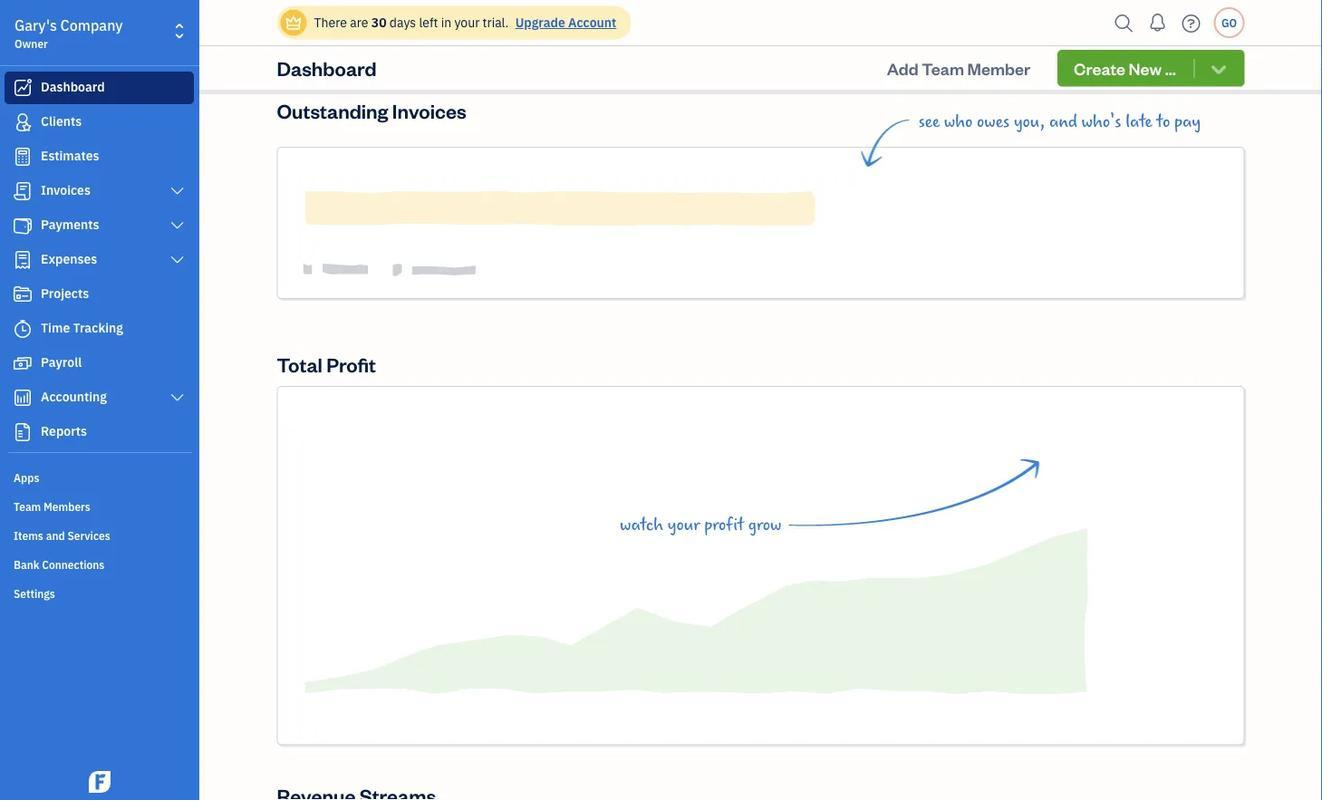 Task type: vqa. For each thing, say whether or not it's contained in the screenshot.
days at the left top of the page
yes



Task type: describe. For each thing, give the bounding box(es) containing it.
accounting link
[[5, 382, 194, 414]]

team inside main element
[[14, 499, 41, 514]]

there are 30 days left in your trial. upgrade account
[[314, 14, 616, 31]]

payroll link
[[5, 347, 194, 380]]

see who owes you, and who's late to pay
[[918, 111, 1201, 131]]

tracking
[[73, 319, 123, 336]]

main element
[[0, 0, 245, 800]]

clients link
[[5, 106, 194, 139]]

in
[[441, 14, 451, 31]]

payments
[[41, 216, 99, 233]]

payroll
[[41, 354, 82, 371]]

bank connections
[[14, 557, 105, 572]]

create new … button
[[1058, 50, 1245, 87]]

dashboard image
[[12, 79, 34, 97]]

time tracking
[[41, 319, 123, 336]]

gary's
[[14, 16, 57, 35]]

chevron large down image
[[169, 218, 186, 233]]

add team member
[[887, 57, 1031, 79]]

project image
[[12, 285, 34, 304]]

create for create an invoice
[[1019, 36, 1069, 58]]

items and services link
[[5, 521, 194, 548]]

grow
[[748, 515, 782, 535]]

days
[[390, 14, 416, 31]]

accounting
[[41, 388, 107, 405]]

create new …
[[1074, 58, 1176, 79]]

add a client link
[[619, 28, 899, 66]]

see
[[918, 111, 940, 131]]

outstanding
[[277, 97, 388, 123]]

report image
[[12, 423, 34, 441]]

client
[[760, 36, 805, 58]]

expenses
[[41, 251, 97, 267]]

items and services
[[14, 528, 110, 543]]

late
[[1126, 111, 1152, 131]]

team members link
[[5, 492, 194, 519]]

an for create
[[1073, 36, 1092, 58]]

member
[[967, 57, 1031, 79]]

chevron large down image for invoices
[[169, 184, 186, 198]]

0 vertical spatial invoices
[[392, 97, 466, 123]]

go to help image
[[1177, 10, 1206, 37]]

invoice
[[1096, 36, 1151, 58]]

add an item or service link
[[292, 28, 573, 66]]

team inside button
[[922, 57, 964, 79]]

bank
[[14, 557, 39, 572]]

reports link
[[5, 416, 194, 449]]

estimate image
[[12, 148, 34, 166]]

chart image
[[12, 389, 34, 407]]

add an item or service
[[346, 36, 519, 58]]

add team member button
[[871, 50, 1047, 86]]

to
[[1157, 111, 1170, 131]]

estimates
[[41, 147, 99, 164]]

an for add
[[381, 36, 399, 58]]

1 horizontal spatial dashboard
[[277, 55, 377, 81]]

profit
[[326, 351, 376, 377]]

upgrade account link
[[512, 14, 616, 31]]

30
[[371, 14, 387, 31]]

trial.
[[483, 14, 509, 31]]

create for create new …
[[1074, 58, 1126, 79]]

search image
[[1110, 10, 1139, 37]]

new
[[1129, 58, 1162, 79]]

members
[[44, 499, 90, 514]]

0 vertical spatial and
[[1049, 111, 1077, 131]]

invoices inside main element
[[41, 182, 91, 198]]

time
[[41, 319, 70, 336]]

pay
[[1174, 111, 1201, 131]]

bank connections link
[[5, 550, 194, 577]]

and inside main element
[[46, 528, 65, 543]]



Task type: locate. For each thing, give the bounding box(es) containing it.
who
[[944, 111, 973, 131]]

team down apps
[[14, 499, 41, 514]]

create an invoice
[[1019, 36, 1151, 58]]

dashboard link
[[5, 72, 194, 104]]

0 vertical spatial your
[[454, 14, 480, 31]]

1 horizontal spatial team
[[922, 57, 964, 79]]

team up see
[[922, 57, 964, 79]]

2 chevron large down image from the top
[[169, 253, 186, 267]]

invoices
[[392, 97, 466, 123], [41, 182, 91, 198]]

timer image
[[12, 320, 34, 338]]

chevron large down image down chevron large down icon
[[169, 253, 186, 267]]

0 vertical spatial team
[[922, 57, 964, 79]]

0 horizontal spatial add
[[346, 36, 377, 58]]

projects link
[[5, 278, 194, 311]]

a
[[747, 36, 757, 58]]

2 an from the left
[[1073, 36, 1092, 58]]

total profit
[[277, 351, 376, 377]]

dashboard up outstanding
[[277, 55, 377, 81]]

service
[[463, 36, 519, 58]]

go button
[[1214, 7, 1245, 38]]

1 horizontal spatial create
[[1074, 58, 1126, 79]]

dashboard inside main element
[[41, 78, 105, 95]]

item
[[403, 36, 440, 58]]

or
[[444, 36, 459, 58]]

3 chevron large down image from the top
[[169, 391, 186, 405]]

watch
[[620, 515, 663, 535]]

add for add team member
[[887, 57, 919, 79]]

team
[[922, 57, 964, 79], [14, 499, 41, 514]]

profit
[[704, 515, 744, 535]]

1 vertical spatial your
[[668, 515, 700, 535]]

1 horizontal spatial invoices
[[392, 97, 466, 123]]

client image
[[12, 113, 34, 131]]

chevron large down image inside "expenses" link
[[169, 253, 186, 267]]

settings
[[14, 586, 55, 601]]

create an invoice link
[[945, 28, 1226, 66]]

your
[[454, 14, 480, 31], [668, 515, 700, 535]]

owes
[[977, 111, 1010, 131]]

services
[[67, 528, 110, 543]]

1 an from the left
[[381, 36, 399, 58]]

go
[[1222, 15, 1237, 30]]

add
[[346, 36, 377, 58], [713, 36, 744, 58], [887, 57, 919, 79]]

money image
[[12, 354, 34, 372]]

1 vertical spatial team
[[14, 499, 41, 514]]

expenses link
[[5, 244, 194, 276]]

add for add a client
[[713, 36, 744, 58]]

team members
[[14, 499, 90, 514]]

invoices down add an item or service link
[[392, 97, 466, 123]]

2 horizontal spatial add
[[887, 57, 919, 79]]

left
[[419, 14, 438, 31]]

0 horizontal spatial and
[[46, 528, 65, 543]]

clients
[[41, 113, 82, 130]]

an left invoice
[[1073, 36, 1092, 58]]

add a client
[[713, 36, 805, 58]]

1 horizontal spatial your
[[668, 515, 700, 535]]

and right you, at top
[[1049, 111, 1077, 131]]

1 horizontal spatial an
[[1073, 36, 1092, 58]]

chevron large down image
[[169, 184, 186, 198], [169, 253, 186, 267], [169, 391, 186, 405]]

invoices link
[[5, 175, 194, 208]]

connections
[[42, 557, 105, 572]]

add inside "link"
[[713, 36, 744, 58]]

expense image
[[12, 251, 34, 269]]

owner
[[14, 36, 48, 51]]

are
[[350, 14, 368, 31]]

create left new
[[1074, 58, 1126, 79]]

1 vertical spatial invoices
[[41, 182, 91, 198]]

projects
[[41, 285, 89, 302]]

your left the profit
[[668, 515, 700, 535]]

estimates link
[[5, 140, 194, 173]]

add inside button
[[887, 57, 919, 79]]

…
[[1165, 58, 1176, 79]]

and
[[1049, 111, 1077, 131], [46, 528, 65, 543]]

gary's company owner
[[14, 16, 123, 51]]

add left a
[[713, 36, 744, 58]]

add for add an item or service
[[346, 36, 377, 58]]

1 horizontal spatial and
[[1049, 111, 1077, 131]]

outstanding invoices
[[277, 97, 466, 123]]

an
[[381, 36, 399, 58], [1073, 36, 1092, 58]]

2 vertical spatial chevron large down image
[[169, 391, 186, 405]]

apps link
[[5, 463, 194, 490]]

1 vertical spatial and
[[46, 528, 65, 543]]

0 horizontal spatial dashboard
[[41, 78, 105, 95]]

company
[[60, 16, 123, 35]]

1 chevron large down image from the top
[[169, 184, 186, 198]]

1 vertical spatial chevron large down image
[[169, 253, 186, 267]]

and right "items"
[[46, 528, 65, 543]]

time tracking link
[[5, 313, 194, 345]]

dashboard up clients
[[41, 78, 105, 95]]

0 horizontal spatial team
[[14, 499, 41, 514]]

1 horizontal spatial add
[[713, 36, 744, 58]]

reports
[[41, 423, 87, 440]]

settings link
[[5, 579, 194, 606]]

0 horizontal spatial create
[[1019, 36, 1069, 58]]

upgrade
[[515, 14, 565, 31]]

apps
[[14, 470, 39, 485]]

add up see
[[887, 57, 919, 79]]

invoices up payments at the left top of page
[[41, 182, 91, 198]]

an down "30"
[[381, 36, 399, 58]]

create up you, at top
[[1019, 36, 1069, 58]]

chevrondown image
[[1208, 59, 1229, 77]]

chevron large down image up 'reports' link
[[169, 391, 186, 405]]

add down are on the left top
[[346, 36, 377, 58]]

chevron large down image up chevron large down icon
[[169, 184, 186, 198]]

create
[[1019, 36, 1069, 58], [1074, 58, 1126, 79]]

total
[[277, 351, 323, 377]]

account
[[568, 14, 616, 31]]

your right in
[[454, 14, 480, 31]]

0 horizontal spatial an
[[381, 36, 399, 58]]

chevron large down image for expenses
[[169, 253, 186, 267]]

you,
[[1014, 111, 1045, 131]]

items
[[14, 528, 43, 543]]

crown image
[[284, 13, 303, 32]]

freshbooks image
[[85, 771, 114, 793]]

0 vertical spatial chevron large down image
[[169, 184, 186, 198]]

who's
[[1082, 111, 1121, 131]]

payment image
[[12, 217, 34, 235]]

watch your profit grow
[[620, 515, 782, 535]]

0 horizontal spatial invoices
[[41, 182, 91, 198]]

there
[[314, 14, 347, 31]]

dashboard
[[277, 55, 377, 81], [41, 78, 105, 95]]

invoice image
[[12, 182, 34, 200]]

notifications image
[[1143, 5, 1172, 41]]

create inside "dropdown button"
[[1074, 58, 1126, 79]]

payments link
[[5, 209, 194, 242]]

chevron large down image for accounting
[[169, 391, 186, 405]]

0 horizontal spatial your
[[454, 14, 480, 31]]



